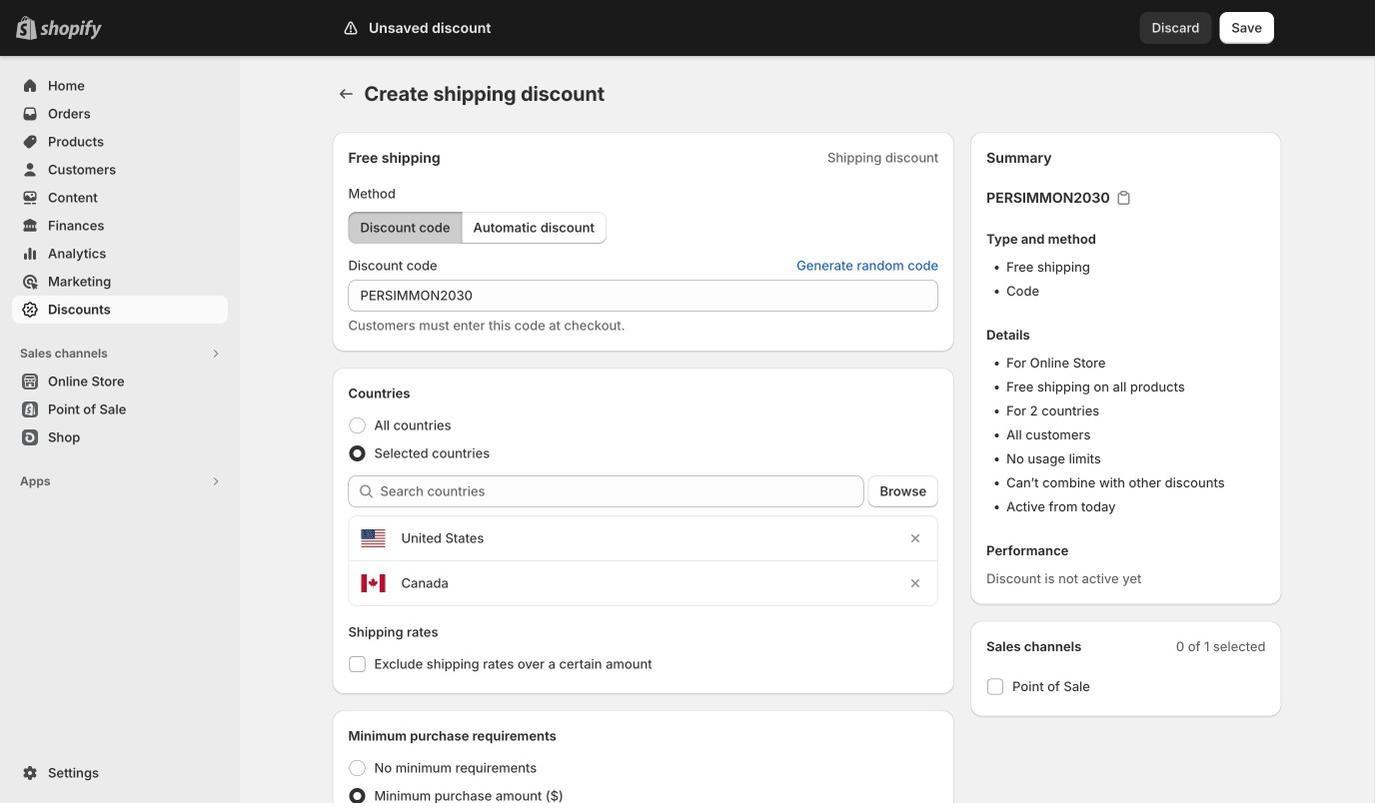 Task type: locate. For each thing, give the bounding box(es) containing it.
Search countries text field
[[380, 476, 864, 508]]

None text field
[[348, 280, 939, 312]]



Task type: describe. For each thing, give the bounding box(es) containing it.
shopify image
[[40, 20, 102, 40]]



Task type: vqa. For each thing, say whether or not it's contained in the screenshot.
Shopify image
yes



